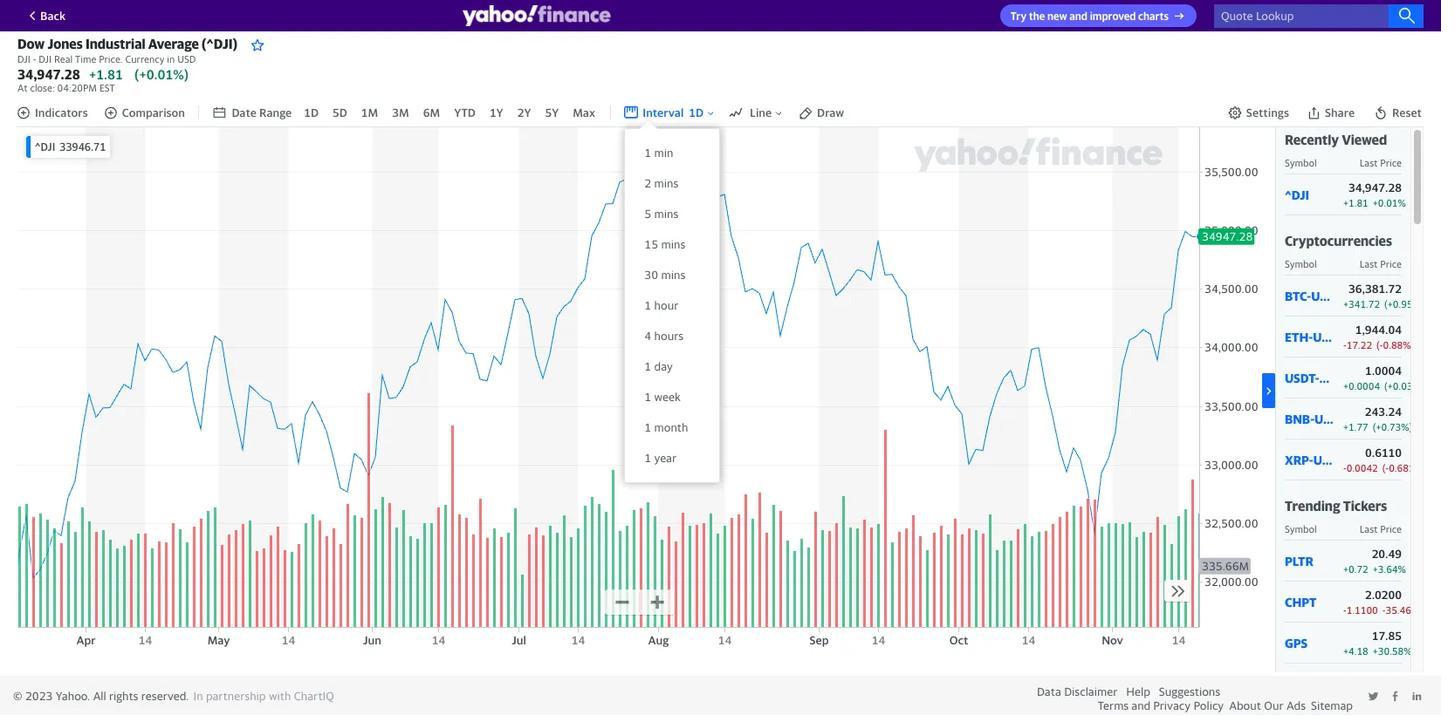Task type: locate. For each thing, give the bounding box(es) containing it.
+1.81 inside 34,947.28 +1.81 +0.01%
[[1343, 197, 1369, 209]]

help
[[1126, 685, 1150, 699]]

industrial
[[85, 36, 145, 52]]

2 1 from the top
[[645, 299, 651, 313]]

36,381.72
[[1349, 282, 1402, 296]]

last for trending tickers
[[1360, 524, 1378, 535]]

last price for trending tickers
[[1360, 524, 1402, 535]]

symbol for trending tickers
[[1285, 524, 1317, 535]]

disclaimer
[[1064, 685, 1118, 699]]

usdt-
[[1285, 371, 1319, 385]]

1 left min
[[645, 146, 651, 160]]

1 symbol from the top
[[1285, 157, 1317, 169]]

3 price from the top
[[1380, 524, 1402, 535]]

bnb-usd
[[1285, 412, 1339, 427]]

symbol down trending
[[1285, 524, 1317, 535]]

1 dji from the left
[[17, 53, 30, 65]]

6 1 from the top
[[645, 451, 651, 465]]

pltr
[[1285, 554, 1314, 569]]

Quote Lookup text field
[[1214, 4, 1424, 27]]

in
[[193, 690, 203, 704]]

3 last from the top
[[1360, 524, 1378, 535]]

1 horizontal spatial +1.81
[[1343, 197, 1369, 209]]

usd for bnb-
[[1315, 412, 1339, 427]]

price for trending tickers
[[1380, 524, 1402, 535]]

+341.72
[[1343, 299, 1380, 310]]

0 vertical spatial 34,947.28
[[17, 66, 80, 82]]

mins right 30
[[661, 268, 685, 282]]

2 vertical spatial last price
[[1360, 524, 1402, 535]]

1 last price from the top
[[1360, 157, 1402, 169]]

1 horizontal spatial and
[[1132, 699, 1151, 713]]

0 horizontal spatial 1d
[[304, 106, 319, 120]]

last price down the viewed
[[1360, 157, 1402, 169]]

1 day button
[[625, 352, 720, 382]]

symbol for recently viewed
[[1285, 157, 1317, 169]]

5y button
[[543, 104, 561, 121]]

ytd
[[454, 106, 476, 120]]

1 price from the top
[[1380, 157, 1402, 169]]

and
[[1070, 10, 1088, 23], [1132, 699, 1151, 713]]

34,947.28 inside 34,947.28 +1.81 +0.01%
[[1349, 181, 1402, 195]]

(- inside 0.6110 -0.0042 (-0.6817%)
[[1383, 463, 1389, 474]]

^dji for ^dji 33946.71
[[35, 141, 55, 154]]

and inside try the new and improved charts button
[[1070, 10, 1088, 23]]

bnb-
[[1285, 412, 1315, 427]]

1 horizontal spatial 34,947.28
[[1349, 181, 1402, 195]]

1 vertical spatial symbol
[[1285, 258, 1317, 270]]

- right eth-usd "link"
[[1343, 340, 1347, 351]]

show more image
[[1262, 385, 1275, 398]]

time
[[75, 53, 96, 65]]

cryptocurrencies link
[[1285, 233, 1392, 249]]

1 vertical spatial last
[[1360, 258, 1378, 270]]

0 vertical spatial ^dji
[[35, 141, 55, 154]]

15
[[645, 238, 658, 251]]

data
[[1037, 685, 1061, 699]]

draw button
[[797, 104, 846, 121]]

2 1d from the left
[[689, 106, 704, 120]]

1 vertical spatial 34,947.28
[[1349, 181, 1402, 195]]

+1.81
[[89, 66, 123, 82], [1343, 197, 1369, 209]]

1 horizontal spatial 1d
[[689, 106, 704, 120]]

(+0.73%)
[[1373, 422, 1413, 433]]

1 month button
[[625, 413, 720, 444]]

1 left month
[[645, 421, 651, 435]]

2 vertical spatial symbol
[[1285, 524, 1317, 535]]

^dji down recently
[[1285, 187, 1309, 202]]

+30.58%
[[1373, 646, 1412, 657]]

symbol down recently
[[1285, 157, 1317, 169]]

1 vertical spatial price
[[1380, 258, 1402, 270]]

indicators
[[35, 106, 88, 120]]

1 horizontal spatial ^dji
[[1285, 187, 1309, 202]]

follow on linkedin image
[[1412, 691, 1423, 703]]

2 last from the top
[[1360, 258, 1378, 270]]

last down tickers
[[1360, 524, 1378, 535]]

help link
[[1126, 685, 1150, 699]]

1 vertical spatial (-
[[1383, 463, 1389, 474]]

yahoo.
[[56, 690, 90, 704]]

all
[[93, 690, 106, 704]]

(- down 0.6110 at the right of page
[[1383, 463, 1389, 474]]

2 price from the top
[[1380, 258, 1402, 270]]

(- inside 1,944.04 -17.22 (-0.88%)
[[1377, 340, 1383, 351]]

1 for 1 hour
[[645, 299, 651, 313]]

1 vertical spatial ^dji
[[1285, 187, 1309, 202]]

0 vertical spatial +1.81
[[89, 66, 123, 82]]

1d left 5d button
[[304, 106, 319, 120]]

and right terms link
[[1132, 699, 1151, 713]]

mins right 15
[[661, 238, 685, 251]]

5 mins
[[645, 207, 679, 221]]

dji left real
[[39, 53, 52, 65]]

243.24
[[1365, 405, 1402, 419]]

^dji link
[[1285, 187, 1335, 202]]

1 vertical spatial +1.81
[[1343, 197, 1369, 209]]

right column element
[[1275, 128, 1436, 716]]

mins right 2
[[654, 176, 679, 190]]

5 mins button
[[625, 199, 720, 230]]

1d right the interval
[[689, 106, 704, 120]]

usd for usdt-
[[1319, 371, 1343, 385]]

3 last price from the top
[[1360, 524, 1402, 535]]

3m button
[[390, 104, 411, 121]]

1 for 1 min
[[645, 146, 651, 160]]

3 symbol from the top
[[1285, 524, 1317, 535]]

67.89
[[1372, 670, 1402, 684]]

(- down 1,944.04
[[1377, 340, 1383, 351]]

mins inside "button"
[[654, 176, 679, 190]]

0 horizontal spatial +1.81
[[89, 66, 123, 82]]

share
[[1325, 106, 1355, 120]]

2 vertical spatial price
[[1380, 524, 1402, 535]]

2 symbol from the top
[[1285, 258, 1317, 270]]

last price for recently viewed
[[1360, 157, 1402, 169]]

date range
[[232, 106, 292, 120]]

(-
[[1377, 340, 1383, 351], [1383, 463, 1389, 474]]

btc-
[[1285, 289, 1311, 303]]

1 1d from the left
[[304, 106, 319, 120]]

2023
[[25, 690, 53, 704]]

0 vertical spatial (-
[[1377, 340, 1383, 351]]

1 vertical spatial last price
[[1360, 258, 1402, 270]]

5 1 from the top
[[645, 421, 651, 435]]

0 vertical spatial and
[[1070, 10, 1088, 23]]

comparison
[[122, 106, 185, 120]]

data disclaimer help suggestions terms and privacy policy about our ads sitemap
[[1037, 685, 1353, 713]]

0 horizontal spatial ^dji
[[35, 141, 55, 154]]

average
[[148, 36, 199, 52]]

2 last price from the top
[[1360, 258, 1402, 270]]

^dji inside right column element
[[1285, 187, 1309, 202]]

+1.77
[[1343, 422, 1369, 433]]

bnb-usd link
[[1285, 412, 1339, 427]]

hour
[[654, 299, 678, 313]]

- right the xrp-usd "link"
[[1343, 463, 1347, 474]]

1 left day
[[645, 360, 651, 374]]

1 for 1 month
[[645, 421, 651, 435]]

price for cryptocurrencies
[[1380, 258, 1402, 270]]

- inside 0.6110 -0.0042 (-0.6817%)
[[1343, 463, 1347, 474]]

4 hours button
[[625, 321, 720, 352]]

try
[[1011, 10, 1027, 23]]

about our ads link
[[1229, 699, 1306, 713]]

with
[[269, 690, 291, 704]]

pltr link
[[1285, 554, 1335, 569]]

1 left year
[[645, 451, 651, 465]]

price for recently viewed
[[1380, 157, 1402, 169]]

dji
[[17, 53, 30, 65], [39, 53, 52, 65]]

last price up "20.49"
[[1360, 524, 1402, 535]]

^dji 33946.71
[[35, 141, 106, 154]]

- for eth-usd
[[1343, 340, 1347, 351]]

price down the viewed
[[1380, 157, 1402, 169]]

price up "20.49"
[[1380, 524, 1402, 535]]

1 1 from the top
[[645, 146, 651, 160]]

- for xrp-usd
[[1343, 463, 1347, 474]]

6m
[[423, 106, 440, 120]]

0 vertical spatial last
[[1360, 157, 1378, 169]]

line button
[[729, 106, 784, 120]]

0.6110 -0.0042 (-0.6817%)
[[1343, 446, 1432, 474]]

dji down dow
[[17, 53, 30, 65]]

- down '2.0200'
[[1383, 605, 1386, 616]]

last price up 36,381.72
[[1360, 258, 1402, 270]]

reserved.
[[141, 690, 189, 704]]

4
[[645, 329, 651, 343]]

indicators button
[[17, 106, 88, 120]]

and right new
[[1070, 10, 1088, 23]]

30
[[645, 268, 658, 282]]

+1.81 left +0.01%
[[1343, 197, 1369, 209]]

1 hour
[[645, 299, 678, 313]]

+4.18
[[1343, 646, 1369, 657]]

usd for btc-
[[1311, 289, 1335, 303]]

1 vertical spatial and
[[1132, 699, 1151, 713]]

+1.81 for 34,947.28 +1.81
[[89, 66, 123, 82]]

0 horizontal spatial 34,947.28
[[17, 66, 80, 82]]

5
[[645, 207, 651, 221]]

1 left week
[[645, 390, 651, 404]]

0 vertical spatial price
[[1380, 157, 1402, 169]]

1 week button
[[625, 382, 720, 413]]

+1.81 down the dji - dji real time price. currency in usd
[[89, 66, 123, 82]]

0 vertical spatial symbol
[[1285, 157, 1317, 169]]

0 vertical spatial last price
[[1360, 157, 1402, 169]]

about
[[1229, 699, 1261, 713]]

last for recently viewed
[[1360, 157, 1378, 169]]

follow on facebook image
[[1390, 691, 1401, 703]]

- for chpt
[[1343, 605, 1347, 616]]

last up 36,381.72
[[1360, 258, 1378, 270]]

2 vertical spatial last
[[1360, 524, 1378, 535]]

33946.71
[[60, 141, 106, 154]]

1 left hour
[[645, 299, 651, 313]]

1 last from the top
[[1360, 157, 1378, 169]]

1y
[[490, 106, 503, 120]]

trending tickers
[[1285, 499, 1387, 514]]

34,947.28 down real
[[17, 66, 80, 82]]

eth-usd
[[1285, 330, 1337, 344]]

0 horizontal spatial and
[[1070, 10, 1088, 23]]

34,947.28 up +0.01%
[[1349, 181, 1402, 195]]

+3.64%
[[1373, 564, 1406, 575]]

recently viewed link
[[1285, 132, 1387, 148]]

- inside 1,944.04 -17.22 (-0.88%)
[[1343, 340, 1347, 351]]

price up 36,381.72
[[1380, 258, 1402, 270]]

1 horizontal spatial dji
[[39, 53, 52, 65]]

4 1 from the top
[[645, 390, 651, 404]]

34,947.28 for 34,947.28 +1.81
[[17, 66, 80, 82]]

last price for cryptocurrencies
[[1360, 258, 1402, 270]]

usd for eth-
[[1313, 330, 1337, 344]]

0 horizontal spatial dji
[[17, 53, 30, 65]]

symbol up the btc-
[[1285, 258, 1317, 270]]

yahoo finance logo image
[[462, 5, 611, 26]]

mins right 5
[[654, 207, 679, 221]]

^dji down indicators button
[[35, 141, 55, 154]]

1.0004
[[1365, 364, 1402, 378]]

mins inside "button"
[[661, 268, 685, 282]]

- right chpt link at the right bottom of page
[[1343, 605, 1347, 616]]

+1.81 for 34,947.28 +1.81 +0.01%
[[1343, 197, 1369, 209]]

follow on twitter image
[[1368, 691, 1379, 703]]

1,944.04 -17.22 (-0.88%)
[[1343, 323, 1414, 351]]

- down dow
[[33, 53, 36, 65]]

3 1 from the top
[[645, 360, 651, 374]]

last down the viewed
[[1360, 157, 1378, 169]]



Task type: describe. For each thing, give the bounding box(es) containing it.
btc-usd link
[[1285, 289, 1335, 303]]

eth-
[[1285, 330, 1313, 344]]

close:
[[30, 82, 55, 93]]

+0.0004
[[1343, 381, 1380, 392]]

symbol for cryptocurrencies
[[1285, 258, 1317, 270]]

(+0.95%)
[[1385, 299, 1424, 310]]

tickers
[[1343, 499, 1387, 514]]

settings button
[[1228, 106, 1289, 120]]

34,947.28 for 34,947.28 +1.81 +0.01%
[[1349, 181, 1402, 195]]

xrp-usd link
[[1285, 453, 1338, 468]]

243.24 +1.77 (+0.73%)
[[1343, 405, 1413, 433]]

ytd button
[[452, 104, 477, 121]]

week
[[654, 390, 681, 404]]

back button
[[17, 5, 73, 26]]

04:20pm
[[57, 82, 97, 93]]

day
[[654, 360, 673, 374]]

date range button
[[212, 106, 292, 120]]

mins for 2 mins
[[654, 176, 679, 190]]

suggestions link
[[1159, 685, 1220, 699]]

20.49 +0.72 +3.64%
[[1343, 547, 1406, 575]]

2 mins button
[[625, 169, 720, 199]]

share button
[[1305, 104, 1357, 121]]

1.0004 +0.0004 (+0.0371%)
[[1343, 364, 1436, 392]]

in
[[167, 53, 175, 65]]

recently
[[1285, 132, 1339, 148]]

the
[[1029, 10, 1045, 23]]

jones
[[47, 36, 83, 52]]

sitemap
[[1311, 699, 1353, 713]]

date
[[232, 106, 256, 120]]

2 dji from the left
[[39, 53, 52, 65]]

hours
[[654, 329, 684, 343]]

max
[[573, 106, 595, 120]]

privacy
[[1153, 699, 1191, 713]]

0.88%)
[[1383, 340, 1414, 351]]

2.0200 -1.1100 -35.46%
[[1343, 588, 1419, 616]]

usdt-usd
[[1285, 371, 1343, 385]]

0.6817%)
[[1389, 463, 1432, 474]]

mins for 5 mins
[[654, 207, 679, 221]]

eth-usd link
[[1285, 330, 1337, 344]]

©
[[13, 690, 22, 704]]

xrp-usd
[[1285, 453, 1338, 468]]

policy
[[1194, 699, 1224, 713]]

+0.72
[[1343, 564, 1369, 575]]

terms link
[[1098, 699, 1129, 713]]

price.
[[99, 53, 123, 65]]

15 mins
[[645, 238, 685, 251]]

1 for 1 week
[[645, 390, 651, 404]]

max button
[[571, 104, 597, 121]]

1 for 1 year
[[645, 451, 651, 465]]

and inside data disclaimer help suggestions terms and privacy policy about our ads sitemap
[[1132, 699, 1151, 713]]

(^dji)
[[202, 36, 238, 52]]

36,381.72 +341.72 (+0.95%)
[[1343, 282, 1424, 310]]

trending tickers link
[[1285, 499, 1387, 514]]

last for cryptocurrencies
[[1360, 258, 1378, 270]]

15 mins button
[[625, 230, 720, 260]]

usd for xrp-
[[1314, 453, 1338, 468]]

search image
[[1398, 7, 1416, 24]]

1 hour button
[[625, 291, 720, 321]]

try the new and improved charts button
[[1000, 4, 1197, 27]]

1d inside button
[[304, 106, 319, 120]]

year
[[654, 451, 677, 465]]

4 hours
[[645, 329, 684, 343]]

recently viewed
[[1285, 132, 1387, 148]]

privacy policy link
[[1153, 699, 1224, 713]]

1 year
[[645, 451, 677, 465]]

(- for eth-usd
[[1377, 340, 1383, 351]]

chart toolbar toolbar
[[17, 97, 1424, 484]]

interval
[[643, 106, 684, 120]]

mins for 30 mins
[[661, 268, 685, 282]]

(+0.0371%)
[[1385, 381, 1436, 392]]

gps
[[1285, 636, 1308, 651]]

2y
[[517, 106, 531, 120]]

cryptocurrencies
[[1285, 233, 1392, 249]]

mins for 15 mins
[[661, 238, 685, 251]]

1 for 1 day
[[645, 360, 651, 374]]

© 2023 yahoo. all rights reserved. in partnership with chartiq
[[13, 690, 334, 704]]

viewed
[[1342, 132, 1387, 148]]

30 mins button
[[625, 260, 720, 291]]

new
[[1048, 10, 1067, 23]]

1m button
[[359, 104, 380, 121]]

min
[[654, 146, 673, 160]]

0.6110
[[1365, 446, 1402, 460]]

2.0200
[[1365, 588, 1402, 602]]

chpt
[[1285, 595, 1317, 610]]

terms
[[1098, 699, 1129, 713]]

line
[[750, 106, 772, 120]]

data disclaimer link
[[1037, 685, 1118, 699]]

+0.01%
[[1373, 197, 1406, 209]]

charts
[[1138, 10, 1169, 23]]

5y
[[545, 106, 559, 120]]

interval 1d
[[643, 106, 704, 120]]

1,944.04
[[1355, 323, 1402, 337]]

nav element
[[212, 104, 597, 121]]

30 mins
[[645, 268, 685, 282]]

usdt-usd link
[[1285, 371, 1343, 385]]

gps link
[[1285, 636, 1335, 651]]

1m
[[361, 106, 378, 120]]

comparison button
[[104, 106, 185, 120]]

ads
[[1287, 699, 1306, 713]]

(- for xrp-usd
[[1383, 463, 1389, 474]]

back
[[40, 8, 66, 22]]

at
[[17, 82, 28, 93]]

1 min button
[[625, 138, 720, 169]]

^dji for ^dji
[[1285, 187, 1309, 202]]

3m
[[392, 106, 409, 120]]



Task type: vqa. For each thing, say whether or not it's contained in the screenshot.


